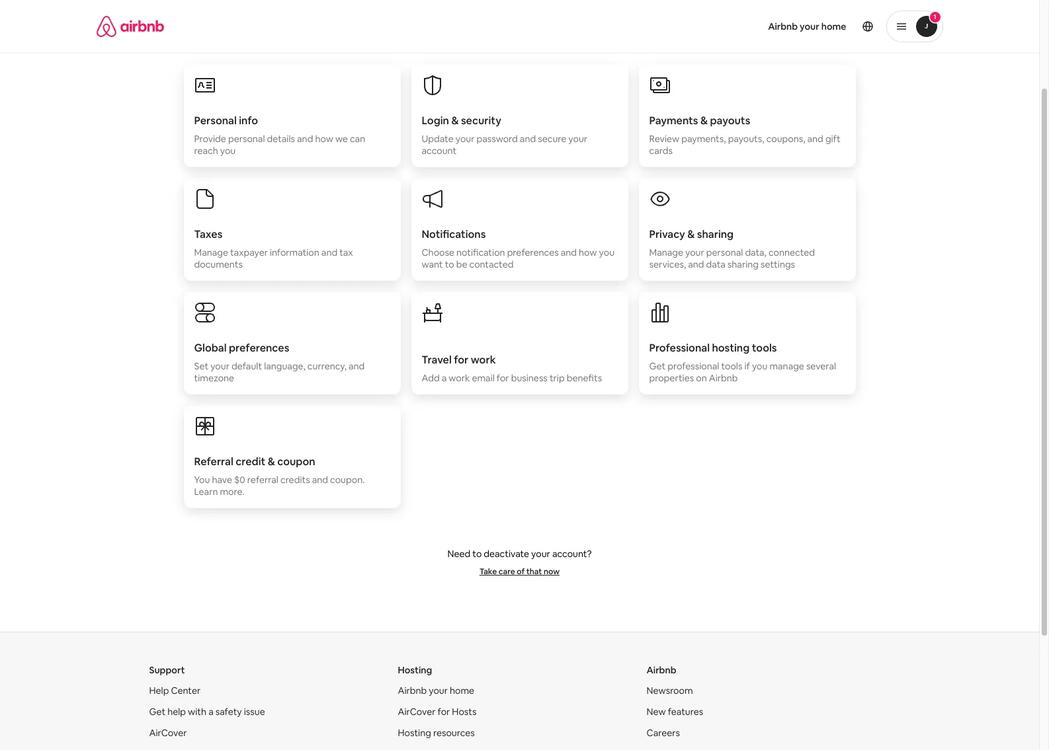 Task type: vqa. For each thing, say whether or not it's contained in the screenshot.


Task type: locate. For each thing, give the bounding box(es) containing it.
preferences up default
[[229, 341, 289, 355]]

hosts
[[452, 707, 477, 718]]

referral
[[247, 474, 278, 486]]

default
[[231, 361, 262, 372]]

for left hosts
[[438, 707, 450, 718]]

1 horizontal spatial preferences
[[507, 247, 559, 259]]

aircover for aircover for hosts
[[398, 707, 436, 718]]

work up 'email'
[[471, 353, 496, 367]]

for
[[454, 353, 469, 367], [497, 372, 509, 384], [438, 707, 450, 718]]

preferences inside global preferences set your default language, currency, and timezone
[[229, 341, 289, 355]]

with
[[188, 707, 206, 718]]

& inside privacy & sharing manage your personal data, connected services, and data sharing settings
[[687, 228, 695, 241]]

2 manage from the left
[[649, 247, 683, 259]]

you
[[194, 474, 210, 486]]

1 vertical spatial preferences
[[229, 341, 289, 355]]

& inside payments & payouts review payments, payouts, coupons, and gift cards
[[701, 114, 708, 128]]

0 vertical spatial airbnb your home link
[[760, 13, 854, 40]]

global preferences set your default language, currency, and timezone
[[194, 341, 365, 384]]

new
[[647, 707, 666, 718]]

and inside global preferences set your default language, currency, and timezone
[[349, 361, 365, 372]]

personal left data,
[[706, 247, 743, 259]]

more.
[[220, 486, 245, 498]]

1 horizontal spatial airbnb your home
[[768, 21, 846, 32]]

2 vertical spatial you
[[752, 361, 768, 372]]

1 manage from the left
[[194, 247, 228, 259]]

0 horizontal spatial preferences
[[229, 341, 289, 355]]

your inside profile element
[[800, 21, 819, 32]]

to right need
[[473, 548, 482, 560]]

1 horizontal spatial aircover
[[398, 707, 436, 718]]

1 horizontal spatial manage
[[649, 247, 683, 259]]

a inside travel for work add a work email for business trip benefits
[[442, 372, 447, 384]]

1 horizontal spatial for
[[454, 353, 469, 367]]

manage
[[194, 247, 228, 259], [649, 247, 683, 259]]

1 horizontal spatial a
[[442, 372, 447, 384]]

cards
[[649, 145, 673, 157]]

& right login
[[451, 114, 459, 128]]

password
[[477, 133, 518, 145]]

work left 'email'
[[449, 372, 470, 384]]

0 horizontal spatial work
[[449, 372, 470, 384]]

1 vertical spatial get
[[149, 707, 165, 718]]

aircover
[[398, 707, 436, 718], [149, 728, 187, 740]]

issue
[[244, 707, 265, 718]]

you right reach
[[220, 145, 236, 157]]

1 vertical spatial how
[[579, 247, 597, 259]]

need
[[448, 548, 471, 560]]

2 horizontal spatial for
[[497, 372, 509, 384]]

you left services,
[[599, 247, 615, 259]]

aircover up hosting resources
[[398, 707, 436, 718]]

0 horizontal spatial aircover
[[149, 728, 187, 740]]

0 vertical spatial aircover
[[398, 707, 436, 718]]

preferences
[[507, 247, 559, 259], [229, 341, 289, 355]]

0 vertical spatial how
[[315, 133, 333, 145]]

1 horizontal spatial you
[[599, 247, 615, 259]]

& inside login & security update your password and secure your account
[[451, 114, 459, 128]]

1 vertical spatial work
[[449, 372, 470, 384]]

for right 'email'
[[497, 372, 509, 384]]

0 vertical spatial hosting
[[398, 665, 432, 677]]

0 vertical spatial work
[[471, 353, 496, 367]]

1 horizontal spatial personal
[[706, 247, 743, 259]]

1 vertical spatial airbnb your home
[[398, 685, 474, 697]]

1 vertical spatial home
[[450, 685, 474, 697]]

home
[[821, 21, 846, 32], [450, 685, 474, 697]]

sharing up data
[[697, 228, 734, 241]]

support
[[149, 665, 185, 677]]

0 vertical spatial personal
[[228, 133, 265, 145]]

new features
[[647, 707, 703, 718]]

manage inside the "taxes manage taxpayer information and tax documents"
[[194, 247, 228, 259]]

tools left if
[[721, 361, 743, 372]]

get left the help at the left
[[149, 707, 165, 718]]

0 horizontal spatial manage
[[194, 247, 228, 259]]

hosting for hosting resources
[[398, 728, 431, 740]]

and inside "personal info provide personal details and how we can reach you"
[[297, 133, 313, 145]]

0 vertical spatial sharing
[[697, 228, 734, 241]]

sharing right data
[[728, 259, 759, 271]]

take
[[480, 567, 497, 578]]

your inside global preferences set your default language, currency, and timezone
[[210, 361, 229, 372]]

0 horizontal spatial airbnb your home link
[[398, 685, 474, 697]]

contacted
[[469, 259, 514, 271]]

manage down taxes
[[194, 247, 228, 259]]

2 vertical spatial for
[[438, 707, 450, 718]]

0 horizontal spatial for
[[438, 707, 450, 718]]

care
[[499, 567, 515, 578]]

1 vertical spatial sharing
[[728, 259, 759, 271]]

manage inside privacy & sharing manage your personal data, connected services, and data sharing settings
[[649, 247, 683, 259]]

airbnb your home link
[[760, 13, 854, 40], [398, 685, 474, 697]]

0 horizontal spatial you
[[220, 145, 236, 157]]

hosting up aircover for hosts link
[[398, 665, 432, 677]]

documents
[[194, 259, 243, 271]]

careers
[[647, 728, 680, 740]]

0 horizontal spatial get
[[149, 707, 165, 718]]

0 vertical spatial a
[[442, 372, 447, 384]]

1 vertical spatial airbnb your home link
[[398, 685, 474, 697]]

learn
[[194, 486, 218, 498]]

credit
[[236, 455, 265, 469]]

set
[[194, 361, 208, 372]]

professional hosting tools get professional tools if you manage several properties on airbnb
[[649, 341, 836, 384]]

sharing
[[697, 228, 734, 241], [728, 259, 759, 271]]

0 horizontal spatial a
[[208, 707, 213, 718]]

0 vertical spatial to
[[445, 259, 454, 271]]

manage down 'privacy'
[[649, 247, 683, 259]]

how
[[315, 133, 333, 145], [579, 247, 597, 259]]

personal
[[228, 133, 265, 145], [706, 247, 743, 259]]

of
[[517, 567, 525, 578]]

notification
[[456, 247, 505, 259]]

0 vertical spatial preferences
[[507, 247, 559, 259]]

want
[[422, 259, 443, 271]]

1 horizontal spatial to
[[473, 548, 482, 560]]

manage
[[770, 361, 804, 372]]

1 vertical spatial to
[[473, 548, 482, 560]]

referral credit & coupon you have $0 referral credits and coupon. learn more.
[[194, 455, 365, 498]]

how inside the notifications choose notification preferences and how you want to be contacted
[[579, 247, 597, 259]]

1 horizontal spatial how
[[579, 247, 597, 259]]

payments
[[649, 114, 698, 128]]

tools up "manage" at right
[[752, 341, 777, 355]]

for for hosts
[[438, 707, 450, 718]]

a right with
[[208, 707, 213, 718]]

1 horizontal spatial airbnb your home link
[[760, 13, 854, 40]]

hosting down aircover for hosts
[[398, 728, 431, 740]]

a right add
[[442, 372, 447, 384]]

0 vertical spatial get
[[649, 361, 666, 372]]

airbnb your home link inside profile element
[[760, 13, 854, 40]]

1 horizontal spatial home
[[821, 21, 846, 32]]

newsroom link
[[647, 685, 693, 697]]

coupon.
[[330, 474, 365, 486]]

details
[[267, 133, 295, 145]]

& right 'privacy'
[[687, 228, 695, 241]]

airbnb inside professional hosting tools get professional tools if you manage several properties on airbnb
[[709, 372, 738, 384]]

you right if
[[752, 361, 768, 372]]

work
[[471, 353, 496, 367], [449, 372, 470, 384]]

payouts
[[710, 114, 750, 128]]

& up the referral
[[268, 455, 275, 469]]

1 vertical spatial hosting
[[398, 728, 431, 740]]

0 vertical spatial airbnb your home
[[768, 21, 846, 32]]

you inside professional hosting tools get professional tools if you manage several properties on airbnb
[[752, 361, 768, 372]]

0 vertical spatial you
[[220, 145, 236, 157]]

and inside login & security update your password and secure your account
[[520, 133, 536, 145]]

0 horizontal spatial home
[[450, 685, 474, 697]]

1 vertical spatial personal
[[706, 247, 743, 259]]

0 horizontal spatial to
[[445, 259, 454, 271]]

and inside payments & payouts review payments, payouts, coupons, and gift cards
[[807, 133, 824, 145]]

1 horizontal spatial get
[[649, 361, 666, 372]]

personal down info
[[228, 133, 265, 145]]

1 vertical spatial tools
[[721, 361, 743, 372]]

1 horizontal spatial tools
[[752, 341, 777, 355]]

your inside need to deactivate your account? take care of that now
[[531, 548, 550, 560]]

you inside the notifications choose notification preferences and how you want to be contacted
[[599, 247, 615, 259]]

to left "be" at the left of page
[[445, 259, 454, 271]]

get down professional
[[649, 361, 666, 372]]

aircover for hosts
[[398, 707, 477, 718]]

0 vertical spatial for
[[454, 353, 469, 367]]

new features link
[[647, 707, 703, 718]]

now
[[544, 567, 560, 578]]

aircover down the help at the left
[[149, 728, 187, 740]]

airbnb your home
[[768, 21, 846, 32], [398, 685, 474, 697]]

1 vertical spatial aircover
[[149, 728, 187, 740]]

0 vertical spatial home
[[821, 21, 846, 32]]

1 horizontal spatial work
[[471, 353, 496, 367]]

review
[[649, 133, 680, 145]]

1 hosting from the top
[[398, 665, 432, 677]]

2 horizontal spatial you
[[752, 361, 768, 372]]

for right travel
[[454, 353, 469, 367]]

security
[[461, 114, 501, 128]]

0 horizontal spatial personal
[[228, 133, 265, 145]]

center
[[171, 685, 201, 697]]

& up payments,
[[701, 114, 708, 128]]

airbnb
[[768, 21, 798, 32], [709, 372, 738, 384], [647, 665, 676, 677], [398, 685, 427, 697]]

& for login
[[451, 114, 459, 128]]

&
[[451, 114, 459, 128], [701, 114, 708, 128], [687, 228, 695, 241], [268, 455, 275, 469]]

coupons,
[[766, 133, 805, 145]]

2 hosting from the top
[[398, 728, 431, 740]]

choose
[[422, 247, 454, 259]]

info
[[239, 114, 258, 128]]

preferences right notification
[[507, 247, 559, 259]]

0 horizontal spatial how
[[315, 133, 333, 145]]

taxpayer
[[230, 247, 268, 259]]

information
[[270, 247, 319, 259]]

1 vertical spatial you
[[599, 247, 615, 259]]

careers link
[[647, 728, 680, 740]]



Task type: describe. For each thing, give the bounding box(es) containing it.
global
[[194, 341, 227, 355]]

coupon
[[277, 455, 315, 469]]

0 horizontal spatial tools
[[721, 361, 743, 372]]

we
[[335, 133, 348, 145]]

that
[[526, 567, 542, 578]]

settings
[[761, 259, 795, 271]]

can
[[350, 133, 365, 145]]

profile element
[[536, 0, 943, 53]]

personal inside "personal info provide personal details and how we can reach you"
[[228, 133, 265, 145]]

data,
[[745, 247, 767, 259]]

& for payments
[[701, 114, 708, 128]]

preferences inside the notifications choose notification preferences and how you want to be contacted
[[507, 247, 559, 259]]

1 vertical spatial a
[[208, 707, 213, 718]]

0 horizontal spatial airbnb your home
[[398, 685, 474, 697]]

payments,
[[682, 133, 726, 145]]

help center
[[149, 685, 201, 697]]

$0
[[234, 474, 245, 486]]

get inside professional hosting tools get professional tools if you manage several properties on airbnb
[[649, 361, 666, 372]]

to inside the notifications choose notification preferences and how you want to be contacted
[[445, 259, 454, 271]]

your inside privacy & sharing manage your personal data, connected services, and data sharing settings
[[685, 247, 704, 259]]

gift
[[826, 133, 841, 145]]

resources
[[433, 728, 475, 740]]

be
[[456, 259, 467, 271]]

credits
[[280, 474, 310, 486]]

take care of that now link
[[480, 567, 560, 578]]

& for privacy
[[687, 228, 695, 241]]

benefits
[[567, 372, 602, 384]]

newsroom
[[647, 685, 693, 697]]

aircover link
[[149, 728, 187, 740]]

language,
[[264, 361, 305, 372]]

personal info provide personal details and how we can reach you
[[194, 114, 365, 157]]

help center link
[[149, 685, 201, 697]]

email
[[472, 372, 495, 384]]

airbnb your home inside profile element
[[768, 21, 846, 32]]

airbnb inside profile element
[[768, 21, 798, 32]]

services,
[[649, 259, 686, 271]]

and inside privacy & sharing manage your personal data, connected services, and data sharing settings
[[688, 259, 704, 271]]

add
[[422, 372, 440, 384]]

trip
[[550, 372, 565, 384]]

several
[[806, 361, 836, 372]]

help
[[149, 685, 169, 697]]

1
[[934, 13, 937, 21]]

0 vertical spatial tools
[[752, 341, 777, 355]]

and inside the "taxes manage taxpayer information and tax documents"
[[321, 247, 337, 259]]

currency,
[[308, 361, 347, 372]]

taxes manage taxpayer information and tax documents
[[194, 228, 353, 271]]

personal inside privacy & sharing manage your personal data, connected services, and data sharing settings
[[706, 247, 743, 259]]

deactivate
[[484, 548, 529, 560]]

have
[[212, 474, 232, 486]]

travel for work add a work email for business trip benefits
[[422, 353, 602, 384]]

and inside referral credit & coupon you have $0 referral credits and coupon. learn more.
[[312, 474, 328, 486]]

on
[[696, 372, 707, 384]]

secure
[[538, 133, 566, 145]]

properties
[[649, 372, 694, 384]]

you inside "personal info provide personal details and how we can reach you"
[[220, 145, 236, 157]]

account?
[[552, 548, 592, 560]]

notifications
[[422, 228, 486, 241]]

get help with a safety issue link
[[149, 707, 265, 718]]

help
[[168, 707, 186, 718]]

and inside the notifications choose notification preferences and how you want to be contacted
[[561, 247, 577, 259]]

aircover for hosts link
[[398, 707, 477, 718]]

account
[[422, 145, 457, 157]]

hosting resources link
[[398, 728, 475, 740]]

hosting for hosting
[[398, 665, 432, 677]]

for for work
[[454, 353, 469, 367]]

hosting resources
[[398, 728, 475, 740]]

home inside profile element
[[821, 21, 846, 32]]

payments & payouts review payments, payouts, coupons, and gift cards
[[649, 114, 841, 157]]

taxes
[[194, 228, 222, 241]]

hosting
[[712, 341, 750, 355]]

need to deactivate your account? take care of that now
[[448, 548, 592, 578]]

privacy
[[649, 228, 685, 241]]

1 button
[[886, 11, 943, 42]]

& inside referral credit & coupon you have $0 referral credits and coupon. learn more.
[[268, 455, 275, 469]]

1 vertical spatial for
[[497, 372, 509, 384]]

how inside "personal info provide personal details and how we can reach you"
[[315, 133, 333, 145]]

notifications choose notification preferences and how you want to be contacted
[[422, 228, 615, 271]]

safety
[[216, 707, 242, 718]]

business
[[511, 372, 548, 384]]

personal
[[194, 114, 237, 128]]

if
[[745, 361, 750, 372]]

login
[[422, 114, 449, 128]]

features
[[668, 707, 703, 718]]

login & security update your password and secure your account
[[422, 114, 587, 157]]

update
[[422, 133, 454, 145]]

tax
[[339, 247, 353, 259]]

data
[[706, 259, 726, 271]]

aircover for "aircover" link
[[149, 728, 187, 740]]

payouts,
[[728, 133, 764, 145]]

timezone
[[194, 372, 234, 384]]

get help with a safety issue
[[149, 707, 265, 718]]

privacy & sharing manage your personal data, connected services, and data sharing settings
[[649, 228, 815, 271]]

to inside need to deactivate your account? take care of that now
[[473, 548, 482, 560]]

reach
[[194, 145, 218, 157]]

provide
[[194, 133, 226, 145]]



